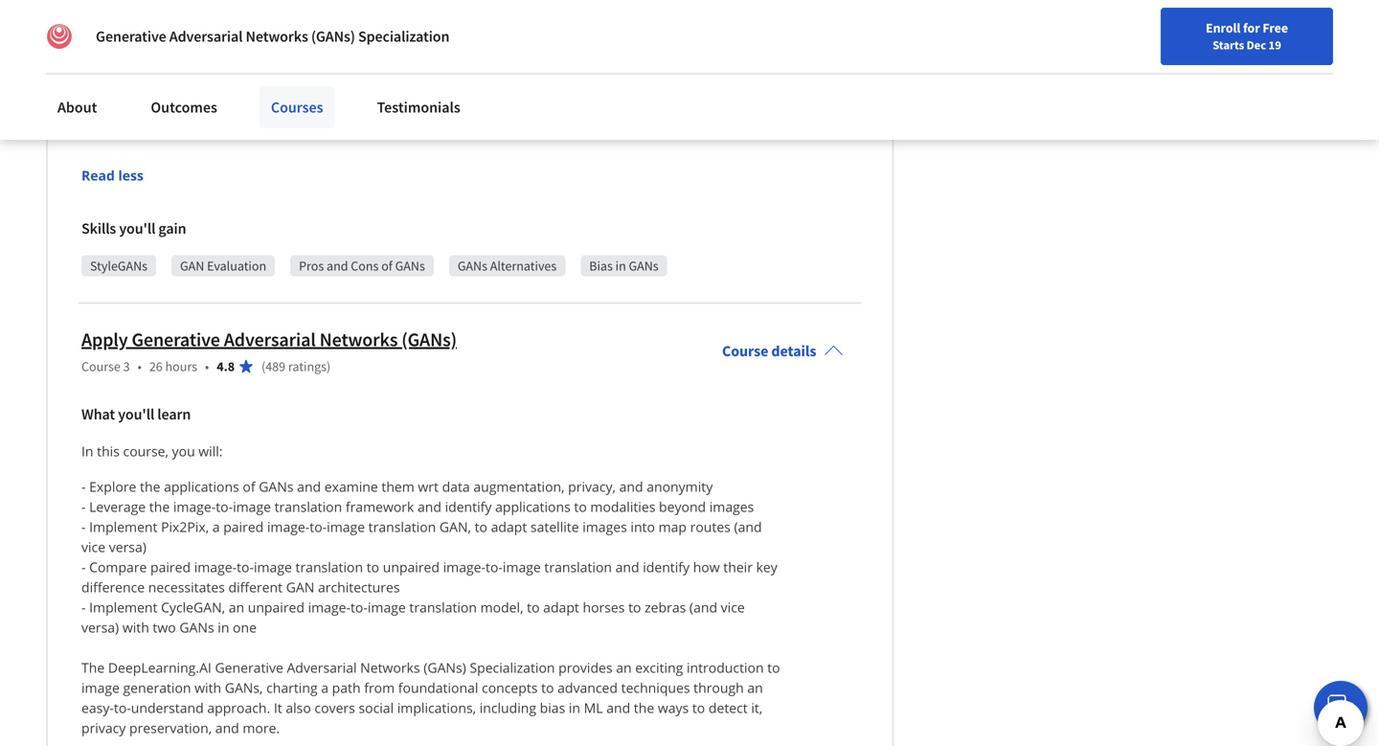 Task type: vqa. For each thing, say whether or not it's contained in the screenshot.
- Explore the applications of GANs and examine them wrt data augmentation, privacy, and anonymity - Leverage the image-to-image translation framework and identify applications to modalities beyond images - Implement Pix2Pix, a paired image-to-image translation GAN, to adapt satellite images into map routes (and vice versa) - Compare paired image-to-image translation to unpaired image-to-image translation and identify how their key difference necessitates different GAN architectures - Implement CycleGAN, an unpaired image-to-image translation model, to adapt horses to zebras (and vice versa) with two GANs in one The DeepLearning.AI Generative Adversarial Networks (GANs) Specialization provides an exciting introduction to image generation with GANs, charting a path from foundational concepts to advanced techniques through an easy-to-understand approach. It also covers social implications, including bias in ML and the ways to detect it, privacy preservation
yes



Task type: locate. For each thing, give the bounding box(es) containing it.
2 • from the left
[[205, 358, 209, 375]]

coursera image
[[23, 16, 145, 46]]

2 horizontal spatial an
[[747, 678, 763, 697]]

applications down will:
[[164, 477, 239, 496]]

gans right cons
[[395, 257, 425, 274]]

in
[[615, 257, 626, 274], [218, 618, 229, 636], [569, 699, 580, 717]]

1 horizontal spatial unpaired
[[383, 558, 440, 576]]

- left compare
[[81, 558, 86, 576]]

0 vertical spatial adapt
[[491, 518, 527, 536]]

2 vertical spatial generative
[[215, 658, 283, 677]]

difference
[[81, 578, 145, 596]]

with left two on the left of page
[[122, 618, 149, 636]]

1 horizontal spatial identify
[[643, 558, 690, 576]]

apply generative adversarial networks (gans)
[[81, 327, 457, 351]]

to right introduction
[[767, 658, 780, 677]]

introduction
[[687, 658, 764, 677]]

paired up the necessitates
[[150, 558, 191, 576]]

enroll
[[1206, 19, 1240, 36]]

1 horizontal spatial •
[[205, 358, 209, 375]]

apply
[[81, 327, 128, 351]]

enroll for free starts dec 19
[[1206, 19, 1288, 53]]

testimonials
[[377, 98, 460, 117]]

1 vertical spatial of
[[243, 477, 255, 496]]

- left explore
[[81, 477, 86, 496]]

1 horizontal spatial vice
[[721, 598, 745, 616]]

0 horizontal spatial (and
[[689, 598, 717, 616]]

in left ml
[[569, 699, 580, 717]]

examine
[[324, 477, 378, 496]]

understand
[[131, 699, 204, 717]]

versa) up compare
[[109, 538, 146, 556]]

gan down gain
[[180, 257, 204, 274]]

privacy,
[[568, 477, 616, 496]]

generative right deeplearning.ai icon
[[96, 27, 166, 46]]

adversarial inside - explore the applications of gans and examine them wrt data augmentation, privacy, and anonymity - leverage the image-to-image translation framework and identify applications to modalities beyond images - implement pix2pix, a paired image-to-image translation gan, to adapt satellite images into map routes (and vice versa) - compare paired image-to-image translation to unpaired image-to-image translation and identify how their key difference necessitates different gan architectures - implement cyclegan, an unpaired image-to-image translation model, to adapt horses to zebras (and vice versa) with two gans in one the deeplearning.ai generative adversarial networks (gans) specialization provides an exciting introduction to image generation with gans, charting a path from foundational concepts to advanced techniques through an easy-to-understand approach. it also covers social implications, including bias in ml and the ways to detect it, privacy preservation
[[287, 658, 357, 677]]

0 horizontal spatial a
[[212, 518, 220, 536]]

and left examine
[[297, 477, 321, 496]]

image- up different
[[267, 518, 310, 536]]

skills you'll gain
[[81, 219, 186, 238]]

gan right different
[[286, 578, 314, 596]]

through
[[693, 678, 744, 697]]

provides
[[558, 658, 612, 677]]

0 horizontal spatial of
[[243, 477, 255, 496]]

adapt
[[491, 518, 527, 536], [543, 598, 579, 616]]

1 vertical spatial images
[[582, 518, 627, 536]]

and down into
[[615, 558, 639, 576]]

to-
[[216, 497, 233, 516], [310, 518, 327, 536], [237, 558, 254, 576], [486, 558, 503, 576], [350, 598, 368, 616], [114, 699, 131, 717]]

0 vertical spatial generative
[[96, 27, 166, 46]]

adversarial
[[169, 27, 243, 46], [224, 327, 316, 351], [287, 658, 357, 677]]

specialization up testimonials link at the left
[[358, 27, 449, 46]]

to up bias on the left of the page
[[541, 678, 554, 697]]

• left 4.8
[[205, 358, 209, 375]]

cyclegan,
[[161, 598, 225, 616]]

(
[[261, 358, 265, 375]]

read less
[[81, 166, 144, 184]]

networks up courses on the top of the page
[[246, 27, 308, 46]]

adapt left horses
[[543, 598, 579, 616]]

1 horizontal spatial with
[[195, 678, 221, 697]]

of
[[381, 257, 393, 274], [243, 477, 255, 496]]

map
[[658, 518, 687, 536]]

course 3 • 26 hours •
[[81, 358, 209, 375]]

the down techniques
[[634, 699, 654, 717]]

to right ways
[[692, 699, 705, 717]]

1 vertical spatial in
[[218, 618, 229, 636]]

identify
[[445, 497, 492, 516], [643, 558, 690, 576]]

implications,
[[397, 699, 476, 717]]

course
[[722, 341, 768, 360], [81, 358, 120, 375]]

vice up compare
[[81, 538, 105, 556]]

an up "one"
[[229, 598, 244, 616]]

applications down "augmentation,"
[[495, 497, 571, 516]]

identify down data
[[445, 497, 492, 516]]

course inside dropdown button
[[722, 341, 768, 360]]

outcomes
[[151, 98, 217, 117]]

this
[[97, 442, 120, 460]]

1 vertical spatial an
[[616, 658, 632, 677]]

0 vertical spatial in
[[615, 257, 626, 274]]

1 horizontal spatial specialization
[[470, 658, 555, 677]]

an up it,
[[747, 678, 763, 697]]

2 vertical spatial in
[[569, 699, 580, 717]]

- down 'difference'
[[81, 598, 86, 616]]

0 vertical spatial an
[[229, 598, 244, 616]]

vice
[[81, 538, 105, 556], [721, 598, 745, 616]]

1 vertical spatial paired
[[150, 558, 191, 576]]

(and
[[734, 518, 762, 536], [689, 598, 717, 616]]

0 vertical spatial networks
[[246, 27, 308, 46]]

1 vertical spatial identify
[[643, 558, 690, 576]]

1 vertical spatial with
[[195, 678, 221, 697]]

with left gans,
[[195, 678, 221, 697]]

you'll left gain
[[119, 219, 155, 238]]

0 horizontal spatial applications
[[164, 477, 239, 496]]

implement down 'difference'
[[89, 598, 157, 616]]

an
[[229, 598, 244, 616], [616, 658, 632, 677], [747, 678, 763, 697]]

1 horizontal spatial paired
[[223, 518, 264, 536]]

image
[[233, 497, 271, 516], [327, 518, 365, 536], [254, 558, 292, 576], [503, 558, 541, 576], [368, 598, 406, 616], [81, 678, 120, 697]]

0 vertical spatial applications
[[164, 477, 239, 496]]

gans,
[[225, 678, 263, 697]]

the
[[140, 477, 160, 496], [149, 497, 170, 516], [634, 699, 654, 717]]

chat with us image
[[1325, 692, 1356, 723]]

generative
[[96, 27, 166, 46], [132, 327, 220, 351], [215, 658, 283, 677]]

- left leverage
[[81, 497, 86, 516]]

paired right pix2pix, at bottom
[[223, 518, 264, 536]]

augmentation,
[[473, 477, 565, 496]]

1 horizontal spatial a
[[321, 678, 329, 697]]

anonymity
[[647, 477, 713, 496]]

a left path
[[321, 678, 329, 697]]

the
[[81, 658, 105, 677]]

0 horizontal spatial identify
[[445, 497, 492, 516]]

1 vertical spatial implement
[[89, 598, 157, 616]]

course left details
[[722, 341, 768, 360]]

0 vertical spatial a
[[212, 518, 220, 536]]

it
[[274, 699, 282, 717]]

1 vertical spatial specialization
[[470, 658, 555, 677]]

1 horizontal spatial (and
[[734, 518, 762, 536]]

0 vertical spatial you'll
[[119, 219, 155, 238]]

generative inside - explore the applications of gans and examine them wrt data augmentation, privacy, and anonymity - leverage the image-to-image translation framework and identify applications to modalities beyond images - implement pix2pix, a paired image-to-image translation gan, to adapt satellite images into map routes (and vice versa) - compare paired image-to-image translation to unpaired image-to-image translation and identify how their key difference necessitates different gan architectures - implement cyclegan, an unpaired image-to-image translation model, to adapt horses to zebras (and vice versa) with two gans in one the deeplearning.ai generative adversarial networks (gans) specialization provides an exciting introduction to image generation with gans, charting a path from foundational concepts to advanced techniques through an easy-to-understand approach. it also covers social implications, including bias in ml and the ways to detect it, privacy preservation
[[215, 658, 283, 677]]

starts
[[1213, 37, 1244, 53]]

1 horizontal spatial of
[[381, 257, 393, 274]]

menu item
[[1032, 19, 1155, 81]]

0 horizontal spatial images
[[582, 518, 627, 536]]

0 vertical spatial specialization
[[358, 27, 449, 46]]

0 vertical spatial (gans)
[[311, 27, 355, 46]]

1 vertical spatial applications
[[495, 497, 571, 516]]

- up 'difference'
[[81, 518, 86, 536]]

an left exciting
[[616, 658, 632, 677]]

0 horizontal spatial course
[[81, 358, 120, 375]]

unpaired
[[383, 558, 440, 576], [248, 598, 305, 616]]

image- down gan,
[[443, 558, 486, 576]]

learn
[[157, 405, 191, 424]]

2 vertical spatial adversarial
[[287, 658, 357, 677]]

implement
[[89, 518, 157, 536], [89, 598, 157, 616]]

(and right routes
[[734, 518, 762, 536]]

1 vertical spatial adversarial
[[224, 327, 316, 351]]

(gans)
[[311, 27, 355, 46], [402, 327, 457, 351], [424, 658, 466, 677]]

generative up hours
[[132, 327, 220, 351]]

image-
[[173, 497, 216, 516], [267, 518, 310, 536], [194, 558, 237, 576], [443, 558, 486, 576], [308, 598, 350, 616]]

to- up different
[[237, 558, 254, 576]]

image- down architectures
[[308, 598, 350, 616]]

unpaired up architectures
[[383, 558, 440, 576]]

2 vertical spatial (gans)
[[424, 658, 466, 677]]

-
[[81, 477, 86, 496], [81, 497, 86, 516], [81, 518, 86, 536], [81, 558, 86, 576], [81, 598, 86, 616]]

unpaired down different
[[248, 598, 305, 616]]

adversarial up 489 at the left of page
[[224, 327, 316, 351]]

0 horizontal spatial unpaired
[[248, 598, 305, 616]]

to up architectures
[[367, 558, 379, 576]]

0 vertical spatial implement
[[89, 518, 157, 536]]

gan
[[180, 257, 204, 274], [286, 578, 314, 596]]

identify up zebras on the bottom
[[643, 558, 690, 576]]

0 horizontal spatial •
[[137, 358, 142, 375]]

images up routes
[[709, 497, 754, 516]]

the down in this course, you will:
[[140, 477, 160, 496]]

2 horizontal spatial in
[[615, 257, 626, 274]]

zebras
[[645, 598, 686, 616]]

1 vertical spatial gan
[[286, 578, 314, 596]]

and
[[327, 257, 348, 274], [297, 477, 321, 496], [619, 477, 643, 496], [418, 497, 441, 516], [615, 558, 639, 576], [606, 699, 630, 717]]

them
[[382, 477, 414, 496]]

translation down examine
[[274, 497, 342, 516]]

1 vertical spatial (gans)
[[402, 327, 457, 351]]

0 vertical spatial gan
[[180, 257, 204, 274]]

with
[[122, 618, 149, 636], [195, 678, 221, 697]]

in left "one"
[[218, 618, 229, 636]]

framework
[[346, 497, 414, 516]]

vice down their
[[721, 598, 745, 616]]

1 vertical spatial adapt
[[543, 598, 579, 616]]

images down modalities
[[582, 518, 627, 536]]

1 vertical spatial a
[[321, 678, 329, 697]]

and right ml
[[606, 699, 630, 717]]

course left 3
[[81, 358, 120, 375]]

(and right zebras on the bottom
[[689, 598, 717, 616]]

to
[[574, 497, 587, 516], [475, 518, 487, 536], [367, 558, 379, 576], [527, 598, 540, 616], [628, 598, 641, 616], [767, 658, 780, 677], [541, 678, 554, 697], [692, 699, 705, 717]]

privacy
[[81, 719, 126, 737]]

to left zebras on the bottom
[[628, 598, 641, 616]]

networks up )
[[319, 327, 398, 351]]

0 horizontal spatial in
[[218, 618, 229, 636]]

you'll left "learn"
[[118, 405, 154, 424]]

about
[[57, 98, 97, 117]]

gans
[[395, 257, 425, 274], [458, 257, 487, 274], [629, 257, 659, 274], [259, 477, 294, 496], [179, 618, 214, 636]]

1 horizontal spatial images
[[709, 497, 754, 516]]

about link
[[46, 86, 109, 128]]

2 vertical spatial the
[[634, 699, 654, 717]]

generative up gans,
[[215, 658, 283, 677]]

a right pix2pix, at bottom
[[212, 518, 220, 536]]

networks up from
[[360, 658, 420, 677]]

0 horizontal spatial with
[[122, 618, 149, 636]]

specialization up concepts
[[470, 658, 555, 677]]

2 vertical spatial networks
[[360, 658, 420, 677]]

0 horizontal spatial paired
[[150, 558, 191, 576]]

the up pix2pix, at bottom
[[149, 497, 170, 516]]

leverage
[[89, 497, 146, 516]]

0 horizontal spatial vice
[[81, 538, 105, 556]]

ml
[[584, 699, 603, 717]]

generative adversarial networks (gans) specialization
[[96, 27, 449, 46]]

1 horizontal spatial course
[[722, 341, 768, 360]]

images
[[709, 497, 754, 516], [582, 518, 627, 536]]

1 vertical spatial you'll
[[118, 405, 154, 424]]

0 horizontal spatial specialization
[[358, 27, 449, 46]]

you'll for gain
[[119, 219, 155, 238]]

• right 3
[[137, 358, 142, 375]]

2 implement from the top
[[89, 598, 157, 616]]

what
[[81, 405, 115, 424]]

course for course 3 • 26 hours •
[[81, 358, 120, 375]]

adapt down "augmentation,"
[[491, 518, 527, 536]]

different
[[228, 578, 283, 596]]

1 horizontal spatial gan
[[286, 578, 314, 596]]

their
[[723, 558, 753, 576]]

0 horizontal spatial gan
[[180, 257, 204, 274]]

1 vertical spatial versa)
[[81, 618, 119, 636]]

adversarial up "outcomes" link
[[169, 27, 243, 46]]

gans down cyclegan, at the bottom left
[[179, 618, 214, 636]]

to- down examine
[[310, 518, 327, 536]]

versa) up 'the'
[[81, 618, 119, 636]]

0 vertical spatial identify
[[445, 497, 492, 516]]

implement down leverage
[[89, 518, 157, 536]]

translation
[[274, 497, 342, 516], [368, 518, 436, 536], [295, 558, 363, 576], [544, 558, 612, 576], [409, 598, 477, 616]]

0 vertical spatial (and
[[734, 518, 762, 536]]

1 horizontal spatial an
[[616, 658, 632, 677]]

in right bias
[[615, 257, 626, 274]]

to down privacy,
[[574, 497, 587, 516]]

5 - from the top
[[81, 598, 86, 616]]

None search field
[[273, 12, 589, 50]]

adversarial up path
[[287, 658, 357, 677]]



Task type: describe. For each thing, give the bounding box(es) containing it.
26
[[149, 358, 163, 375]]

compare
[[89, 558, 147, 576]]

0 horizontal spatial an
[[229, 598, 244, 616]]

model,
[[480, 598, 523, 616]]

to- up privacy
[[114, 699, 131, 717]]

also
[[286, 699, 311, 717]]

0 horizontal spatial adapt
[[491, 518, 527, 536]]

key
[[756, 558, 777, 576]]

0 vertical spatial paired
[[223, 518, 264, 536]]

what you'll learn
[[81, 405, 191, 424]]

of inside - explore the applications of gans and examine them wrt data augmentation, privacy, and anonymity - leverage the image-to-image translation framework and identify applications to modalities beyond images - implement pix2pix, a paired image-to-image translation gan, to adapt satellite images into map routes (and vice versa) - compare paired image-to-image translation to unpaired image-to-image translation and identify how their key difference necessitates different gan architectures - implement cyclegan, an unpaired image-to-image translation model, to adapt horses to zebras (and vice versa) with two gans in one the deeplearning.ai generative adversarial networks (gans) specialization provides an exciting introduction to image generation with gans, charting a path from foundational concepts to advanced techniques through an easy-to-understand approach. it also covers social implications, including bias in ml and the ways to detect it, privacy preservation
[[243, 477, 255, 496]]

( 489 ratings )
[[261, 358, 331, 375]]

19
[[1268, 37, 1281, 53]]

approach.
[[207, 699, 270, 717]]

how
[[693, 558, 720, 576]]

1 - from the top
[[81, 477, 86, 496]]

concepts
[[482, 678, 538, 697]]

routes
[[690, 518, 731, 536]]

beyond
[[659, 497, 706, 516]]

1 horizontal spatial applications
[[495, 497, 571, 516]]

3 - from the top
[[81, 518, 86, 536]]

0 vertical spatial images
[[709, 497, 754, 516]]

translation left model,
[[409, 598, 477, 616]]

gan inside - explore the applications of gans and examine them wrt data augmentation, privacy, and anonymity - leverage the image-to-image translation framework and identify applications to modalities beyond images - implement pix2pix, a paired image-to-image translation gan, to adapt satellite images into map routes (and vice versa) - compare paired image-to-image translation to unpaired image-to-image translation and identify how their key difference necessitates different gan architectures - implement cyclegan, an unpaired image-to-image translation model, to adapt horses to zebras (and vice versa) with two gans in one the deeplearning.ai generative adversarial networks (gans) specialization provides an exciting introduction to image generation with gans, charting a path from foundational concepts to advanced techniques through an easy-to-understand approach. it also covers social implications, including bias in ml and the ways to detect it, privacy preservation
[[286, 578, 314, 596]]

dec
[[1247, 37, 1266, 53]]

and right pros
[[327, 257, 348, 274]]

image- up pix2pix, at bottom
[[173, 497, 216, 516]]

bias in gans
[[589, 257, 659, 274]]

0 vertical spatial with
[[122, 618, 149, 636]]

into
[[631, 518, 655, 536]]

to- down architectures
[[350, 598, 368, 616]]

architectures
[[318, 578, 400, 596]]

you
[[172, 442, 195, 460]]

(gans) inside - explore the applications of gans and examine them wrt data augmentation, privacy, and anonymity - leverage the image-to-image translation framework and identify applications to modalities beyond images - implement pix2pix, a paired image-to-image translation gan, to adapt satellite images into map routes (and vice versa) - compare paired image-to-image translation to unpaired image-to-image translation and identify how their key difference necessitates different gan architectures - implement cyclegan, an unpaired image-to-image translation model, to adapt horses to zebras (and vice versa) with two gans in one the deeplearning.ai generative adversarial networks (gans) specialization provides an exciting introduction to image generation with gans, charting a path from foundational concepts to advanced techniques through an easy-to-understand approach. it also covers social implications, including bias in ml and the ways to detect it, privacy preservation
[[424, 658, 466, 677]]

0 vertical spatial the
[[140, 477, 160, 496]]

it,
[[751, 699, 763, 717]]

evaluation
[[207, 257, 266, 274]]

0 vertical spatial adversarial
[[169, 27, 243, 46]]

outcomes link
[[139, 86, 229, 128]]

read less button
[[81, 165, 144, 185]]

including
[[480, 699, 536, 717]]

two
[[153, 618, 176, 636]]

- explore the applications of gans and examine them wrt data augmentation, privacy, and anonymity - leverage the image-to-image translation framework and identify applications to modalities beyond images - implement pix2pix, a paired image-to-image translation gan, to adapt satellite images into map routes (and vice versa) - compare paired image-to-image translation to unpaired image-to-image translation and identify how their key difference necessitates different gan architectures - implement cyclegan, an unpaired image-to-image translation model, to adapt horses to zebras (and vice versa) with two gans in one the deeplearning.ai generative adversarial networks (gans) specialization provides an exciting introduction to image generation with gans, charting a path from foundational concepts to advanced techniques through an easy-to-understand approach. it also covers social implications, including bias in ml and the ways to detect it, privacy preservation
[[81, 477, 784, 746]]

alternatives
[[490, 257, 557, 274]]

translation down the framework
[[368, 518, 436, 536]]

0 vertical spatial of
[[381, 257, 393, 274]]

to right gan,
[[475, 518, 487, 536]]

course details button
[[707, 315, 858, 387]]

deeplearning.ai image
[[46, 23, 73, 50]]

generation
[[123, 678, 191, 697]]

techniques
[[621, 678, 690, 697]]

free
[[1263, 19, 1288, 36]]

you'll for learn
[[118, 405, 154, 424]]

data
[[442, 477, 470, 496]]

specialization inside - explore the applications of gans and examine them wrt data augmentation, privacy, and anonymity - leverage the image-to-image translation framework and identify applications to modalities beyond images - implement pix2pix, a paired image-to-image translation gan, to adapt satellite images into map routes (and vice versa) - compare paired image-to-image translation to unpaired image-to-image translation and identify how their key difference necessitates different gan architectures - implement cyclegan, an unpaired image-to-image translation model, to adapt horses to zebras (and vice versa) with two gans in one the deeplearning.ai generative adversarial networks (gans) specialization provides an exciting introduction to image generation with gans, charting a path from foundational concepts to advanced techniques through an easy-to-understand approach. it also covers social implications, including bias in ml and the ways to detect it, privacy preservation
[[470, 658, 555, 677]]

0 vertical spatial versa)
[[109, 538, 146, 556]]

pix2pix,
[[161, 518, 209, 536]]

hours
[[165, 358, 197, 375]]

satellite
[[530, 518, 579, 536]]

4 - from the top
[[81, 558, 86, 576]]

horses
[[583, 598, 625, 616]]

less
[[118, 166, 144, 184]]

image- up the necessitates
[[194, 558, 237, 576]]

social
[[359, 699, 394, 717]]

courses link
[[259, 86, 335, 128]]

2 - from the top
[[81, 497, 86, 516]]

1 horizontal spatial in
[[569, 699, 580, 717]]

1 • from the left
[[137, 358, 142, 375]]

4.8
[[217, 358, 235, 375]]

translation down satellite
[[544, 558, 612, 576]]

2 vertical spatial an
[[747, 678, 763, 697]]

1 vertical spatial unpaired
[[248, 598, 305, 616]]

gans alternatives
[[458, 257, 557, 274]]

bias
[[540, 699, 565, 717]]

course for course details
[[722, 341, 768, 360]]

gain
[[158, 219, 186, 238]]

)
[[327, 358, 331, 375]]

gans right bias
[[629, 257, 659, 274]]

1 implement from the top
[[89, 518, 157, 536]]

489
[[265, 358, 285, 375]]

foundational
[[398, 678, 478, 697]]

charting
[[266, 678, 318, 697]]

pros
[[299, 257, 324, 274]]

networks inside - explore the applications of gans and examine them wrt data augmentation, privacy, and anonymity - leverage the image-to-image translation framework and identify applications to modalities beyond images - implement pix2pix, a paired image-to-image translation gan, to adapt satellite images into map routes (and vice versa) - compare paired image-to-image translation to unpaired image-to-image translation and identify how their key difference necessitates different gan architectures - implement cyclegan, an unpaired image-to-image translation model, to adapt horses to zebras (and vice versa) with two gans in one the deeplearning.ai generative adversarial networks (gans) specialization provides an exciting introduction to image generation with gans, charting a path from foundational concepts to advanced techniques through an easy-to-understand approach. it also covers social implications, including bias in ml and the ways to detect it, privacy preservation
[[360, 658, 420, 677]]

one
[[233, 618, 257, 636]]

to right model,
[[527, 598, 540, 616]]

testimonials link
[[365, 86, 472, 128]]

bias
[[589, 257, 613, 274]]

and up modalities
[[619, 477, 643, 496]]

1 horizontal spatial adapt
[[543, 598, 579, 616]]

advanced
[[557, 678, 618, 697]]

pros and cons of gans
[[299, 257, 425, 274]]

easy-
[[81, 699, 114, 717]]

path
[[332, 678, 361, 697]]

gan evaluation
[[180, 257, 266, 274]]

gans left alternatives
[[458, 257, 487, 274]]

1 vertical spatial (and
[[689, 598, 717, 616]]

apply generative adversarial networks (gans) link
[[81, 327, 457, 351]]

1 vertical spatial vice
[[721, 598, 745, 616]]

explore
[[89, 477, 136, 496]]

0 vertical spatial vice
[[81, 538, 105, 556]]

translation up architectures
[[295, 558, 363, 576]]

stylegans
[[90, 257, 148, 274]]

will:
[[199, 442, 223, 460]]

read
[[81, 166, 115, 184]]

necessitates
[[148, 578, 225, 596]]

to- up model,
[[486, 558, 503, 576]]

exciting
[[635, 658, 683, 677]]

modalities
[[590, 497, 655, 516]]

gans left examine
[[259, 477, 294, 496]]

gan,
[[439, 518, 471, 536]]

1 vertical spatial networks
[[319, 327, 398, 351]]

1 vertical spatial the
[[149, 497, 170, 516]]

1 vertical spatial generative
[[132, 327, 220, 351]]

from
[[364, 678, 395, 697]]

ratings
[[288, 358, 327, 375]]

wrt
[[418, 477, 439, 496]]

skills
[[81, 219, 116, 238]]

for
[[1243, 19, 1260, 36]]

in
[[81, 442, 93, 460]]

0 vertical spatial unpaired
[[383, 558, 440, 576]]

in this course, you will:
[[81, 442, 223, 460]]

and down wrt
[[418, 497, 441, 516]]

course,
[[123, 442, 168, 460]]

to- down will:
[[216, 497, 233, 516]]

course details
[[722, 341, 816, 360]]

3
[[123, 358, 130, 375]]



